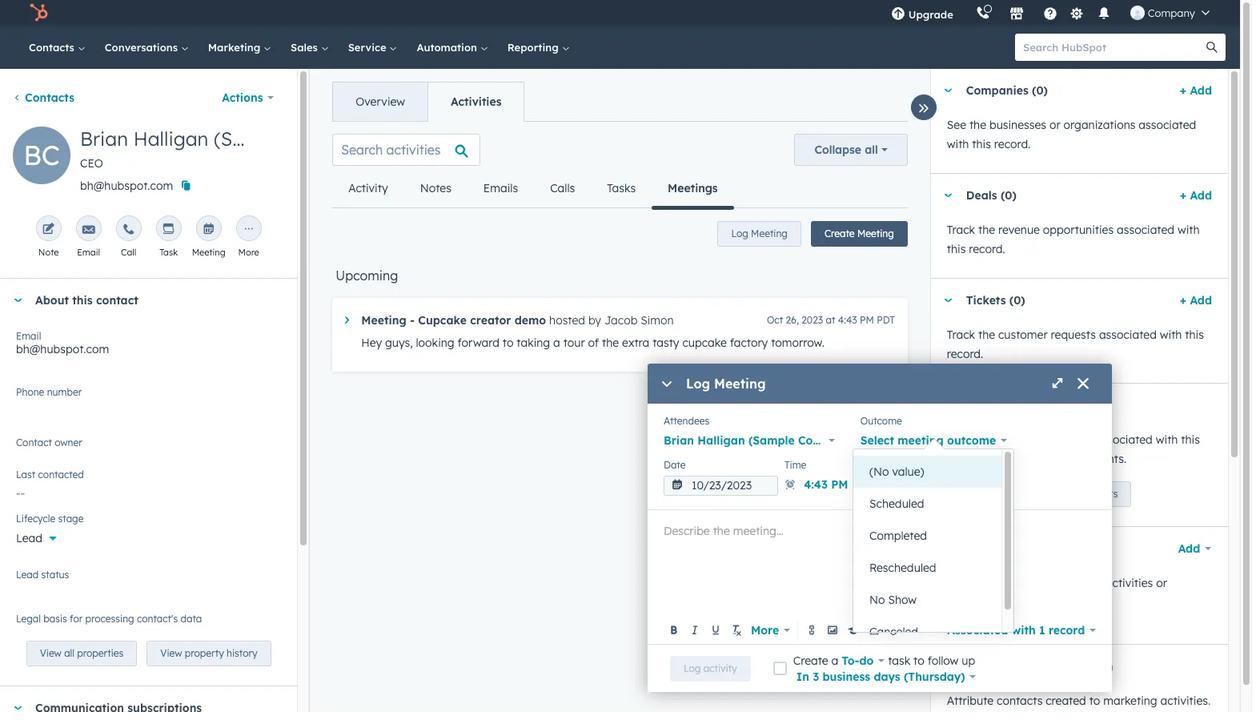 Task type: locate. For each thing, give the bounding box(es) containing it.
create inside button
[[825, 227, 855, 239]]

about this contact button
[[0, 279, 281, 322]]

attachments
[[967, 541, 1038, 556]]

the for deals
[[979, 223, 996, 237]]

(sample inside brian halligan (sample contact) popup button
[[749, 433, 795, 448]]

caret image
[[944, 89, 954, 93], [944, 193, 954, 197], [13, 298, 22, 302], [345, 316, 349, 324], [944, 403, 954, 407], [13, 706, 22, 710]]

track inside track the customer requests associated with this record.
[[947, 328, 976, 342]]

search button
[[1199, 34, 1226, 61]]

log inside upcoming feed
[[732, 227, 749, 239]]

3 + from the top
[[1180, 293, 1187, 308]]

activity
[[704, 662, 737, 674]]

with for track the customer requests associated with this record.
[[1160, 328, 1183, 342]]

2 vertical spatial + add button
[[1180, 291, 1213, 310]]

payments
[[967, 398, 1022, 413]]

contact up last
[[16, 437, 52, 449]]

forward
[[458, 336, 500, 350]]

view property history
[[160, 647, 258, 659]]

0 vertical spatial no
[[16, 443, 32, 457]]

to right task
[[914, 653, 925, 668]]

help button
[[1037, 0, 1064, 26]]

2 navigation from the top
[[333, 169, 734, 209]]

Phone number text field
[[16, 384, 281, 416]]

business
[[823, 669, 871, 684]]

no
[[16, 443, 32, 457], [870, 593, 886, 607]]

requests
[[1051, 328, 1097, 342]]

0 horizontal spatial more
[[238, 247, 259, 258]]

create
[[825, 227, 855, 239], [794, 653, 829, 668]]

this inside dropdown button
[[72, 293, 93, 308]]

brian up ceo on the top left
[[80, 127, 128, 151]]

all
[[865, 143, 878, 157], [64, 647, 75, 659]]

status
[[41, 569, 69, 581]]

-
[[410, 313, 415, 328]]

0 vertical spatial create
[[825, 227, 855, 239]]

this inside the track the revenue opportunities associated with this record.
[[947, 242, 966, 256]]

record. inside see the files attached to your activities or uploaded to this record.
[[1037, 595, 1073, 610]]

payments up hubspot
[[1040, 433, 1093, 447]]

1 horizontal spatial pm
[[860, 314, 875, 326]]

0 horizontal spatial pm
[[832, 477, 849, 492]]

1 vertical spatial navigation
[[333, 169, 734, 209]]

0 vertical spatial see
[[947, 118, 967, 132]]

1 vertical spatial halligan
[[698, 433, 745, 448]]

2 lead from the top
[[16, 569, 39, 581]]

0 vertical spatial payments
[[1040, 433, 1093, 447]]

close dialog image
[[1077, 378, 1090, 391]]

contact) inside popup button
[[799, 433, 847, 448]]

0 vertical spatial or
[[1050, 118, 1061, 132]]

15 minutes
[[885, 478, 945, 493]]

2 vertical spatial log
[[684, 662, 701, 674]]

lead down lifecycle
[[16, 531, 42, 545]]

(0) for deals (0)
[[1001, 188, 1017, 203]]

pm left (no
[[832, 477, 849, 492]]

minimize dialog image
[[661, 378, 674, 391]]

contact inside dropdown button
[[967, 659, 1011, 674]]

the right "of"
[[602, 336, 619, 350]]

(sample down the actions popup button
[[214, 127, 289, 151]]

2 caret image from the top
[[944, 664, 954, 668]]

1 vertical spatial more
[[751, 623, 779, 637]]

1 vertical spatial brian
[[664, 433, 694, 448]]

0 horizontal spatial no
[[16, 443, 32, 457]]

up right follow
[[962, 653, 976, 668]]

opportunities
[[1044, 223, 1114, 237]]

halligan inside brian halligan (sample contact) ceo
[[134, 127, 209, 151]]

brian halligan (sample contact) button
[[664, 429, 847, 452]]

marketing
[[208, 41, 264, 54]]

0 vertical spatial (sample
[[214, 127, 289, 151]]

contact inside dropdown button
[[96, 293, 138, 308]]

contact inside contact owner no owner
[[16, 437, 52, 449]]

upcoming feed
[[320, 121, 921, 391]]

record. inside see the businesses or organizations associated with this record.
[[995, 137, 1031, 151]]

lead
[[16, 531, 42, 545], [16, 569, 39, 581]]

to left your
[[1065, 576, 1076, 590]]

notifications image
[[1097, 7, 1112, 22]]

record. down businesses at the top
[[995, 137, 1031, 151]]

halligan for brian halligan (sample contact) ceo
[[134, 127, 209, 151]]

4:43 inside popup button
[[804, 477, 828, 492]]

brian inside popup button
[[664, 433, 694, 448]]

1 vertical spatial a
[[832, 653, 839, 668]]

2 vertical spatial +
[[1180, 293, 1187, 308]]

the inside the track the revenue opportunities associated with this record.
[[979, 223, 996, 237]]

of
[[588, 336, 599, 350]]

email for email
[[77, 247, 100, 258]]

1 horizontal spatial all
[[865, 143, 878, 157]]

0 vertical spatial +
[[1180, 83, 1187, 98]]

brian inside brian halligan (sample contact) ceo
[[80, 127, 128, 151]]

contact) inside brian halligan (sample contact) ceo
[[294, 127, 373, 151]]

0 vertical spatial contacts link
[[19, 26, 95, 69]]

0 horizontal spatial halligan
[[134, 127, 209, 151]]

the left revenue
[[979, 223, 996, 237]]

this
[[973, 137, 992, 151], [947, 242, 966, 256], [72, 293, 93, 308], [1186, 328, 1205, 342], [1182, 433, 1201, 447], [1014, 595, 1033, 610]]

track the customer requests associated with this record.
[[947, 328, 1205, 361]]

in 3 business days (thursday) button
[[797, 667, 977, 686]]

marketplaces button
[[1000, 0, 1034, 26]]

see inside see the files attached to your activities or uploaded to this record.
[[947, 576, 967, 590]]

0 vertical spatial contact
[[96, 293, 138, 308]]

1 vertical spatial see
[[947, 576, 967, 590]]

see up uploaded
[[947, 576, 967, 590]]

caret image inside deals (0) dropdown button
[[944, 193, 954, 197]]

settings image
[[1070, 7, 1085, 21]]

lead for lead status
[[16, 569, 39, 581]]

2 + from the top
[[1180, 188, 1187, 203]]

caret image
[[944, 298, 954, 302], [944, 664, 954, 668]]

lead inside popup button
[[16, 531, 42, 545]]

associated right the opportunities
[[1117, 223, 1175, 237]]

0 horizontal spatial contact
[[16, 437, 52, 449]]

attached
[[1014, 576, 1062, 590]]

no owner button
[[16, 434, 281, 461]]

payments inside collect and track payments associated with this contact using hubspot payments.
[[1040, 433, 1093, 447]]

1 vertical spatial contact
[[947, 452, 988, 466]]

navigation
[[333, 82, 525, 122], [333, 169, 734, 209]]

0 vertical spatial bh@hubspot.com
[[80, 179, 173, 193]]

record. down attached
[[1037, 595, 1073, 610]]

deals
[[967, 188, 998, 203]]

email bh@hubspot.com
[[16, 330, 109, 356]]

days
[[874, 669, 901, 684]]

log for log meeting button
[[732, 227, 749, 239]]

by
[[589, 313, 602, 328]]

1 + add button from the top
[[1180, 81, 1213, 100]]

1 vertical spatial contacts link
[[13, 91, 75, 105]]

1 vertical spatial no
[[870, 593, 886, 607]]

this inside track the customer requests associated with this record.
[[1186, 328, 1205, 342]]

navigation containing activity
[[333, 169, 734, 209]]

3
[[813, 669, 820, 684]]

1 horizontal spatial up
[[1059, 488, 1071, 500]]

view property history link
[[147, 641, 271, 667]]

1 vertical spatial pm
[[832, 477, 849, 492]]

0 vertical spatial all
[[865, 143, 878, 157]]

contact) down overview
[[294, 127, 373, 151]]

looking
[[416, 336, 455, 350]]

3 + add from the top
[[1180, 293, 1213, 308]]

log meeting inside button
[[732, 227, 788, 239]]

1 horizontal spatial contact
[[967, 659, 1011, 674]]

all inside popup button
[[865, 143, 878, 157]]

the inside track the customer requests associated with this record.
[[979, 328, 996, 342]]

activities button
[[428, 83, 524, 121]]

1 vertical spatial + add
[[1180, 188, 1213, 203]]

0 vertical spatial navigation
[[333, 82, 525, 122]]

1 horizontal spatial brian
[[664, 433, 694, 448]]

in
[[797, 669, 810, 684]]

0 vertical spatial halligan
[[134, 127, 209, 151]]

rescheduled
[[870, 561, 937, 575]]

contact down 'associated' at the right bottom
[[967, 659, 1011, 674]]

1 horizontal spatial (sample
[[749, 433, 795, 448]]

0 horizontal spatial or
[[1050, 118, 1061, 132]]

record. down revenue
[[969, 242, 1006, 256]]

0 vertical spatial lead
[[16, 531, 42, 545]]

record. inside the track the revenue opportunities associated with this record.
[[969, 242, 1006, 256]]

caret image inside payments (0) dropdown button
[[944, 403, 954, 407]]

0 vertical spatial log
[[732, 227, 749, 239]]

associated right organizations
[[1139, 118, 1197, 132]]

associated right requests on the right top
[[1100, 328, 1157, 342]]

activity
[[349, 181, 388, 195]]

see inside see the businesses or organizations associated with this record.
[[947, 118, 967, 132]]

value)
[[893, 465, 925, 479]]

menu
[[880, 0, 1222, 26]]

oct
[[767, 314, 783, 326]]

1 vertical spatial or
[[1157, 576, 1168, 590]]

up right set
[[1059, 488, 1071, 500]]

Search HubSpot search field
[[1016, 34, 1212, 61]]

with inside the track the revenue opportunities associated with this record.
[[1178, 223, 1200, 237]]

lead for lead
[[16, 531, 42, 545]]

outcome
[[861, 415, 903, 427]]

0 vertical spatial + add button
[[1180, 81, 1213, 100]]

log left activity
[[684, 662, 701, 674]]

add for track the customer requests associated with this record.
[[1191, 293, 1213, 308]]

marketing link
[[198, 26, 281, 69]]

email inside email bh@hubspot.com
[[16, 330, 41, 342]]

brian for brian halligan (sample contact)
[[664, 433, 694, 448]]

4:43 down time
[[804, 477, 828, 492]]

contact down "call"
[[96, 293, 138, 308]]

stage
[[58, 513, 84, 525]]

1 vertical spatial log
[[686, 376, 711, 392]]

view
[[40, 647, 62, 659], [160, 647, 182, 659]]

conversations
[[105, 41, 181, 54]]

email for email bh@hubspot.com
[[16, 330, 41, 342]]

brian down attendees
[[664, 433, 694, 448]]

0 vertical spatial up
[[1059, 488, 1071, 500]]

contact) up time
[[799, 433, 847, 448]]

0 vertical spatial pm
[[860, 314, 875, 326]]

view down basis
[[40, 647, 62, 659]]

0 vertical spatial more
[[238, 247, 259, 258]]

note image
[[42, 223, 55, 236]]

1 lead from the top
[[16, 531, 42, 545]]

1 horizontal spatial contact)
[[799, 433, 847, 448]]

(sample for brian halligan (sample contact)
[[749, 433, 795, 448]]

a inside upcoming feed
[[554, 336, 561, 350]]

1 horizontal spatial view
[[160, 647, 182, 659]]

the down companies
[[970, 118, 987, 132]]

pm left the pdt
[[860, 314, 875, 326]]

track for track the customer requests associated with this record.
[[947, 328, 976, 342]]

caret image inside companies (0) dropdown button
[[944, 89, 954, 93]]

expand dialog image
[[1052, 378, 1065, 391]]

1 vertical spatial (sample
[[749, 433, 795, 448]]

associated inside see the businesses or organizations associated with this record.
[[1139, 118, 1197, 132]]

1 vertical spatial +
[[1180, 188, 1187, 203]]

or right activities at the right of page
[[1157, 576, 1168, 590]]

to down 'meeting - cupcake creator demo hosted by jacob simon'
[[503, 336, 514, 350]]

0 horizontal spatial contact
[[96, 293, 138, 308]]

lead left status
[[16, 569, 39, 581]]

track down tickets
[[947, 328, 976, 342]]

list box containing (no value)
[[854, 449, 1014, 648]]

phone number
[[16, 386, 82, 398]]

record.
[[995, 137, 1031, 151], [969, 242, 1006, 256], [947, 347, 984, 361], [1037, 595, 1073, 610]]

(0) up businesses at the top
[[1033, 83, 1048, 98]]

the down tickets
[[979, 328, 996, 342]]

number
[[47, 386, 82, 398]]

list box
[[854, 449, 1014, 648]]

for
[[70, 613, 83, 625]]

3 + add button from the top
[[1180, 291, 1213, 310]]

0 vertical spatial log meeting
[[732, 227, 788, 239]]

4:43 right at
[[838, 314, 858, 326]]

with
[[947, 137, 970, 151], [1178, 223, 1200, 237], [1160, 328, 1183, 342], [1156, 433, 1179, 447], [1012, 623, 1036, 637]]

a left tour
[[554, 336, 561, 350]]

overview
[[356, 95, 405, 109]]

halligan inside brian halligan (sample contact) popup button
[[698, 433, 745, 448]]

0 horizontal spatial view
[[40, 647, 62, 659]]

all for collapse
[[865, 143, 878, 157]]

2 + add button from the top
[[1180, 186, 1213, 205]]

2 vertical spatial + add
[[1180, 293, 1213, 308]]

1 vertical spatial all
[[64, 647, 75, 659]]

view left property
[[160, 647, 182, 659]]

view all properties link
[[26, 641, 137, 667]]

help image
[[1044, 7, 1058, 22]]

caret image inside about this contact dropdown button
[[13, 298, 22, 302]]

caret image left tickets
[[944, 298, 954, 302]]

email image
[[82, 223, 95, 236]]

0 vertical spatial brian
[[80, 127, 128, 151]]

1 view from the left
[[40, 647, 62, 659]]

contact down 'outcome'
[[947, 452, 988, 466]]

with for track the revenue opportunities associated with this record.
[[1178, 223, 1200, 237]]

canceled button
[[854, 616, 1002, 648]]

1 navigation from the top
[[333, 82, 525, 122]]

Search activities search field
[[333, 134, 481, 166]]

track inside the track the revenue opportunities associated with this record.
[[947, 223, 976, 237]]

halligan
[[134, 127, 209, 151], [698, 433, 745, 448]]

to right created
[[1090, 694, 1101, 708]]

contact inside collect and track payments associated with this contact using hubspot payments.
[[947, 452, 988, 466]]

with inside collect and track payments associated with this contact using hubspot payments.
[[1156, 433, 1179, 447]]

0 horizontal spatial a
[[554, 336, 561, 350]]

0 horizontal spatial all
[[64, 647, 75, 659]]

pdt
[[877, 314, 895, 326]]

log meeting down cupcake
[[686, 376, 766, 392]]

associated
[[948, 623, 1009, 637]]

menu item
[[965, 0, 968, 26]]

4:43 inside upcoming feed
[[838, 314, 858, 326]]

emails button
[[468, 169, 534, 207]]

caret image inside contact create attribution dropdown button
[[944, 664, 954, 668]]

1 vertical spatial create
[[794, 653, 829, 668]]

1 vertical spatial 4:43
[[804, 477, 828, 492]]

with inside popup button
[[1012, 623, 1036, 637]]

notes
[[420, 181, 452, 195]]

no up last
[[16, 443, 32, 457]]

0 horizontal spatial contact)
[[294, 127, 373, 151]]

see down companies
[[947, 118, 967, 132]]

track down the deals
[[947, 223, 976, 237]]

marketplaces image
[[1010, 7, 1024, 22]]

the up uploaded
[[970, 576, 987, 590]]

contact owner no owner
[[16, 437, 82, 457]]

associated inside collect and track payments associated with this contact using hubspot payments.
[[1096, 433, 1153, 447]]

(0)
[[1033, 83, 1048, 98], [1001, 188, 1017, 203], [1010, 293, 1026, 308], [1026, 398, 1041, 413]]

(0) up track
[[1026, 398, 1041, 413]]

or inside see the businesses or organizations associated with this record.
[[1050, 118, 1061, 132]]

+ add button
[[1180, 81, 1213, 100], [1180, 186, 1213, 205], [1180, 291, 1213, 310]]

0 vertical spatial caret image
[[944, 298, 954, 302]]

owner up contacted
[[55, 437, 82, 449]]

activities
[[1106, 576, 1154, 590]]

sales
[[291, 41, 321, 54]]

1 horizontal spatial halligan
[[698, 433, 745, 448]]

(sample for brian halligan (sample contact) ceo
[[214, 127, 289, 151]]

basis
[[43, 613, 67, 625]]

1 vertical spatial up
[[962, 653, 976, 668]]

reporting link
[[498, 26, 580, 69]]

1 vertical spatial lead
[[16, 569, 39, 581]]

log down 'meetings' button
[[732, 227, 749, 239]]

associated up payments.
[[1096, 433, 1153, 447]]

1 vertical spatial email
[[16, 330, 41, 342]]

bh@hubspot.com up number
[[16, 342, 109, 356]]

1 horizontal spatial contact
[[947, 452, 988, 466]]

organizations
[[1064, 118, 1136, 132]]

select meeting outcome button
[[861, 429, 1008, 452]]

2 see from the top
[[947, 576, 967, 590]]

payments down payments.
[[1073, 488, 1119, 500]]

1 vertical spatial contact)
[[799, 433, 847, 448]]

1 see from the top
[[947, 118, 967, 132]]

track for track the revenue opportunities associated with this record.
[[947, 223, 976, 237]]

all right collapse
[[865, 143, 878, 157]]

email down about
[[16, 330, 41, 342]]

tomorrow.
[[772, 336, 825, 350]]

caret image up (thursday)
[[944, 664, 954, 668]]

contact) for brian halligan (sample contact) ceo
[[294, 127, 373, 151]]

collapse all
[[815, 143, 878, 157]]

more inside more popup button
[[751, 623, 779, 637]]

hey
[[361, 336, 382, 350]]

deals (0)
[[967, 188, 1017, 203]]

the inside see the businesses or organizations associated with this record.
[[970, 118, 987, 132]]

(0) right tickets
[[1010, 293, 1026, 308]]

1 caret image from the top
[[944, 298, 954, 302]]

log meeting down 'meetings' button
[[732, 227, 788, 239]]

oct 26, 2023 at 4:43 pm pdt
[[767, 314, 895, 326]]

marketing
[[1104, 694, 1158, 708]]

no left show
[[870, 593, 886, 607]]

about this contact
[[35, 293, 138, 308]]

0 horizontal spatial 4:43
[[804, 477, 828, 492]]

1 vertical spatial contact
[[967, 659, 1011, 674]]

caret image inside tickets (0) dropdown button
[[944, 298, 954, 302]]

record. down tickets
[[947, 347, 984, 361]]

cupcake
[[683, 336, 727, 350]]

upgrade image
[[891, 7, 906, 22]]

extra
[[622, 336, 650, 350]]

pm inside popup button
[[832, 477, 849, 492]]

actions
[[222, 91, 263, 105]]

1 horizontal spatial or
[[1157, 576, 1168, 590]]

4:43
[[838, 314, 858, 326], [804, 477, 828, 492]]

1 + from the top
[[1180, 83, 1187, 98]]

0 vertical spatial a
[[554, 336, 561, 350]]

bh@hubspot.com down ceo on the top left
[[80, 179, 173, 193]]

+ for track the revenue opportunities associated with this record.
[[1180, 188, 1187, 203]]

lead button
[[16, 522, 281, 549]]

1 track from the top
[[947, 223, 976, 237]]

1 vertical spatial track
[[947, 328, 976, 342]]

create meeting
[[825, 227, 895, 239]]

0 horizontal spatial (sample
[[214, 127, 289, 151]]

2 track from the top
[[947, 328, 976, 342]]

0 vertical spatial contact)
[[294, 127, 373, 151]]

1 + add from the top
[[1180, 83, 1213, 98]]

contacts link
[[19, 26, 95, 69], [13, 91, 75, 105]]

1 vertical spatial caret image
[[944, 664, 954, 668]]

(sample inside brian halligan (sample contact) ceo
[[214, 127, 289, 151]]

see for see the files attached to your activities or uploaded to this record.
[[947, 576, 967, 590]]

2 view from the left
[[160, 647, 182, 659]]

1 horizontal spatial no
[[870, 593, 886, 607]]

up inside set up payments link
[[1059, 488, 1071, 500]]

(0) for companies (0)
[[1033, 83, 1048, 98]]

associated inside track the customer requests associated with this record.
[[1100, 328, 1157, 342]]

log right minimize dialog image
[[686, 376, 711, 392]]

0 horizontal spatial email
[[16, 330, 41, 342]]

or down companies (0) dropdown button
[[1050, 118, 1061, 132]]

1 horizontal spatial a
[[832, 653, 839, 668]]

data
[[181, 613, 202, 625]]

0 horizontal spatial brian
[[80, 127, 128, 151]]

history
[[227, 647, 258, 659]]

view inside "link"
[[160, 647, 182, 659]]

all left properties on the left of the page
[[64, 647, 75, 659]]

2 + add from the top
[[1180, 188, 1213, 203]]

0 vertical spatial contact
[[16, 437, 52, 449]]

a left to-
[[832, 653, 839, 668]]

0 vertical spatial track
[[947, 223, 976, 237]]

+ add for see the businesses or organizations associated with this record.
[[1180, 83, 1213, 98]]

email down the email icon
[[77, 247, 100, 258]]

0 vertical spatial + add
[[1180, 83, 1213, 98]]

associated inside the track the revenue opportunities associated with this record.
[[1117, 223, 1175, 237]]

with inside track the customer requests associated with this record.
[[1160, 328, 1183, 342]]

1 vertical spatial + add button
[[1180, 186, 1213, 205]]

(sample
[[214, 127, 289, 151], [749, 433, 795, 448]]

pm inside upcoming feed
[[860, 314, 875, 326]]

1 horizontal spatial 4:43
[[838, 314, 858, 326]]

companies (0) button
[[931, 69, 1174, 112]]

0 vertical spatial 4:43
[[838, 314, 858, 326]]

0 vertical spatial email
[[77, 247, 100, 258]]

(sample up time
[[749, 433, 795, 448]]

(0) right the deals
[[1001, 188, 1017, 203]]

1 horizontal spatial more
[[751, 623, 779, 637]]

1 horizontal spatial email
[[77, 247, 100, 258]]



Task type: describe. For each thing, give the bounding box(es) containing it.
ceo
[[80, 156, 103, 171]]

jacob
[[605, 313, 638, 328]]

collect
[[947, 433, 983, 447]]

associated for requests
[[1100, 328, 1157, 342]]

no show
[[870, 593, 917, 607]]

2023
[[802, 314, 824, 326]]

collapse all button
[[795, 134, 908, 166]]

legal
[[16, 613, 41, 625]]

halligan for brian halligan (sample contact)
[[698, 433, 745, 448]]

call image
[[122, 223, 135, 236]]

MM/DD/YYYY text field
[[664, 476, 779, 496]]

creator
[[470, 313, 511, 328]]

15
[[885, 478, 898, 493]]

meeting inside button
[[751, 227, 788, 239]]

notifications button
[[1091, 0, 1118, 26]]

hey guys, looking forward to taking a tour of the extra tasty cupcake factory tomorrow.
[[361, 336, 825, 350]]

call
[[121, 247, 136, 258]]

log for log activity button
[[684, 662, 701, 674]]

company
[[1148, 6, 1196, 19]]

select meeting outcome
[[861, 433, 997, 448]]

the for tickets
[[979, 328, 996, 342]]

0 vertical spatial contacts
[[29, 41, 77, 54]]

caret image for tickets (0)
[[944, 298, 954, 302]]

completed button
[[854, 520, 1002, 552]]

or inside see the files attached to your activities or uploaded to this record.
[[1157, 576, 1168, 590]]

contact create attribution
[[967, 659, 1114, 674]]

view for view property history
[[160, 647, 182, 659]]

4:43 pm
[[804, 477, 849, 492]]

(no value) button
[[854, 456, 1002, 488]]

create
[[1014, 659, 1050, 674]]

meeting image
[[202, 223, 215, 236]]

calling icon image
[[976, 6, 991, 21]]

1 vertical spatial contacts
[[25, 91, 75, 105]]

caret image for payments
[[944, 403, 954, 407]]

brian halligan (sample contact)
[[664, 433, 847, 448]]

service
[[348, 41, 390, 54]]

create a
[[794, 653, 842, 668]]

notes button
[[404, 169, 468, 207]]

caret image for contact create attribution
[[944, 664, 954, 668]]

contacts
[[997, 694, 1043, 708]]

to inside upcoming feed
[[503, 336, 514, 350]]

caret image inside upcoming feed
[[345, 316, 349, 324]]

businesses
[[990, 118, 1047, 132]]

rescheduled button
[[854, 552, 1002, 584]]

emails
[[484, 181, 518, 195]]

1 vertical spatial payments
[[1073, 488, 1119, 500]]

tour
[[564, 336, 585, 350]]

contact for contact create attribution
[[967, 659, 1011, 674]]

track the revenue opportunities associated with this record.
[[947, 223, 1200, 256]]

tickets
[[967, 293, 1006, 308]]

the inside see the files attached to your activities or uploaded to this record.
[[970, 576, 987, 590]]

factory
[[730, 336, 768, 350]]

activities
[[451, 95, 502, 109]]

guys,
[[385, 336, 413, 350]]

hubspot image
[[29, 3, 48, 22]]

the inside upcoming feed
[[602, 336, 619, 350]]

see the businesses or organizations associated with this record.
[[947, 118, 1197, 151]]

to down files
[[1000, 595, 1011, 610]]

payments.
[[1072, 452, 1127, 466]]

+ add button for track the customer requests associated with this record.
[[1180, 291, 1213, 310]]

more image
[[242, 223, 255, 236]]

Last contacted text field
[[16, 478, 281, 504]]

conversations link
[[95, 26, 198, 69]]

caret image for companies
[[944, 89, 954, 93]]

the for companies
[[970, 118, 987, 132]]

no inside button
[[870, 593, 886, 607]]

activity button
[[333, 169, 404, 207]]

to-do button
[[842, 651, 885, 670]]

track
[[1010, 433, 1037, 447]]

create for create meeting
[[825, 227, 855, 239]]

associated with 1 record
[[948, 623, 1086, 637]]

add button
[[1168, 533, 1213, 565]]

add inside 'popup button'
[[1179, 541, 1201, 556]]

no inside contact owner no owner
[[16, 443, 32, 457]]

set
[[1042, 488, 1056, 500]]

associated for opportunities
[[1117, 223, 1175, 237]]

completed
[[870, 529, 928, 543]]

view for view all properties
[[40, 647, 62, 659]]

using
[[991, 452, 1019, 466]]

search image
[[1207, 42, 1218, 53]]

attribution
[[1053, 659, 1114, 674]]

+ for track the customer requests associated with this record.
[[1180, 293, 1187, 308]]

caret image for deals
[[944, 193, 954, 197]]

canceled
[[870, 625, 919, 639]]

(0) for payments (0)
[[1026, 398, 1041, 413]]

menu containing company
[[880, 0, 1222, 26]]

0 horizontal spatial up
[[962, 653, 976, 668]]

upcoming
[[336, 268, 398, 284]]

tickets (0)
[[967, 293, 1026, 308]]

more button
[[748, 619, 794, 641]]

this inside collect and track payments associated with this contact using hubspot payments.
[[1182, 433, 1201, 447]]

jacob simon image
[[1131, 6, 1145, 20]]

companies (0)
[[967, 83, 1048, 98]]

do
[[860, 653, 874, 668]]

this inside see the files attached to your activities or uploaded to this record.
[[1014, 595, 1033, 610]]

(no
[[870, 465, 890, 479]]

phone
[[16, 386, 44, 398]]

+ add button for see the businesses or organizations associated with this record.
[[1180, 81, 1213, 100]]

task image
[[162, 223, 175, 236]]

all for view
[[64, 647, 75, 659]]

contact's
[[137, 613, 178, 625]]

revenue
[[999, 223, 1040, 237]]

with for collect and track payments associated with this contact using hubspot payments.
[[1156, 433, 1179, 447]]

1 vertical spatial bh@hubspot.com
[[16, 342, 109, 356]]

navigation inside upcoming feed
[[333, 169, 734, 209]]

actions button
[[212, 82, 285, 114]]

contact) for brian halligan (sample contact)
[[799, 433, 847, 448]]

this inside see the businesses or organizations associated with this record.
[[973, 137, 992, 151]]

add for see the businesses or organizations associated with this record.
[[1191, 83, 1213, 98]]

cupcake
[[418, 313, 467, 328]]

processing
[[85, 613, 134, 625]]

payments (0)
[[967, 398, 1041, 413]]

taking
[[517, 336, 550, 350]]

add for track the revenue opportunities associated with this record.
[[1191, 188, 1213, 203]]

to-
[[842, 653, 860, 668]]

create for create a
[[794, 653, 829, 668]]

follow
[[928, 653, 959, 668]]

owner up last contacted
[[35, 443, 67, 457]]

tickets (0) button
[[931, 279, 1174, 322]]

with inside see the businesses or organizations associated with this record.
[[947, 137, 970, 151]]

+ add for track the customer requests associated with this record.
[[1180, 293, 1213, 308]]

lead status
[[16, 569, 69, 581]]

see for see the businesses or organizations associated with this record.
[[947, 118, 967, 132]]

contact for contact owner no owner
[[16, 437, 52, 449]]

caret image for about
[[13, 298, 22, 302]]

record. inside track the customer requests associated with this record.
[[947, 347, 984, 361]]

scheduled button
[[854, 488, 1002, 520]]

to inside attribute contacts created to marketing activities.
[[1090, 694, 1101, 708]]

hubspot
[[1022, 452, 1069, 466]]

scheduled
[[870, 497, 925, 511]]

activities.
[[1161, 694, 1211, 708]]

brian halligan (sample contact) ceo
[[80, 127, 373, 171]]

+ add button for track the revenue opportunities associated with this record.
[[1180, 186, 1213, 205]]

log activity
[[684, 662, 737, 674]]

tasks
[[607, 181, 636, 195]]

company button
[[1121, 0, 1220, 26]]

+ add for track the revenue opportunities associated with this record.
[[1180, 188, 1213, 203]]

meeting inside button
[[858, 227, 895, 239]]

meetings button
[[652, 169, 734, 209]]

navigation containing overview
[[333, 82, 525, 122]]

property
[[185, 647, 224, 659]]

set up payments
[[1042, 488, 1119, 500]]

last contacted
[[16, 469, 84, 481]]

1
[[1040, 623, 1046, 637]]

sales link
[[281, 26, 339, 69]]

1 vertical spatial log meeting
[[686, 376, 766, 392]]

files
[[990, 576, 1011, 590]]

(0) for tickets (0)
[[1010, 293, 1026, 308]]

+ for see the businesses or organizations associated with this record.
[[1180, 83, 1187, 98]]

associated for payments
[[1096, 433, 1153, 447]]

brian for brian halligan (sample contact) ceo
[[80, 127, 128, 151]]



Task type: vqa. For each thing, say whether or not it's contained in the screenshot.
payments in the the collect and track payments associated with this contact using hubspot payments.
yes



